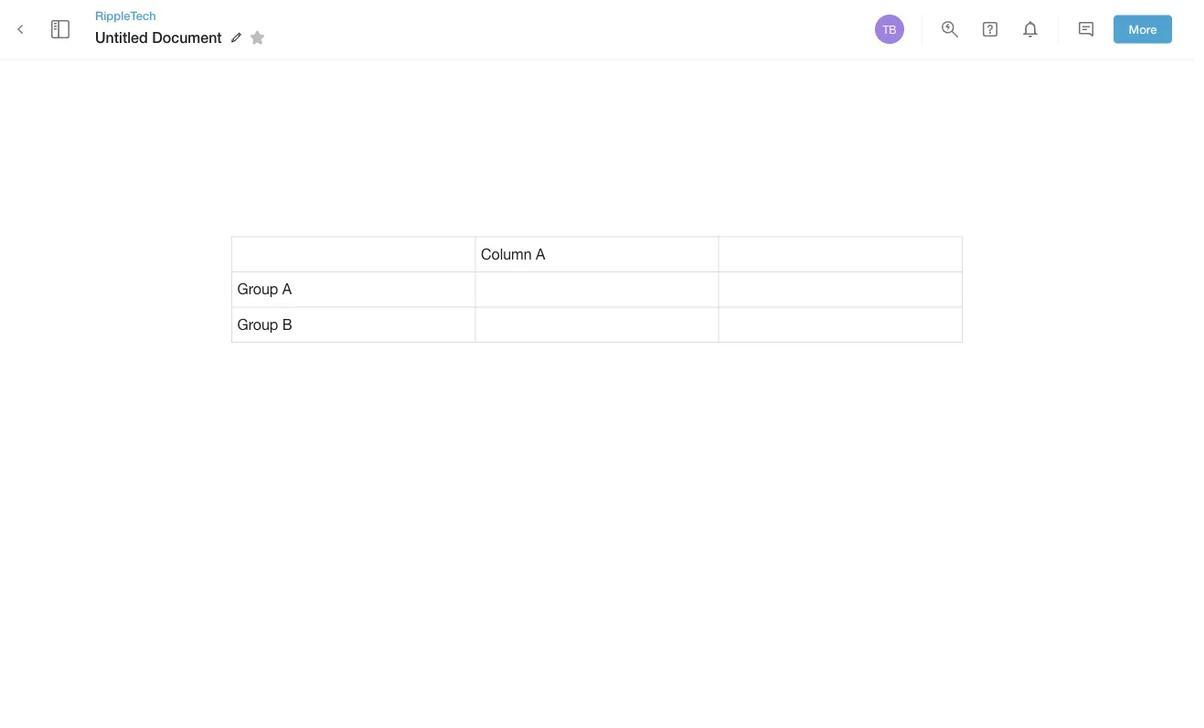 Task type: locate. For each thing, give the bounding box(es) containing it.
rippletech link
[[95, 7, 271, 24]]

1 vertical spatial a
[[282, 281, 292, 298]]

a up b
[[282, 281, 292, 298]]

0 vertical spatial a
[[536, 246, 545, 262]]

1 horizontal spatial a
[[536, 246, 545, 262]]

1 vertical spatial group
[[237, 316, 278, 333]]

a for column a
[[536, 246, 545, 262]]

group a
[[237, 281, 292, 298]]

2 group from the top
[[237, 316, 278, 333]]

a
[[536, 246, 545, 262], [282, 281, 292, 298]]

1 group from the top
[[237, 281, 278, 298]]

0 horizontal spatial a
[[282, 281, 292, 298]]

0 vertical spatial group
[[237, 281, 278, 298]]

favorite image
[[247, 27, 269, 49]]

document
[[152, 29, 222, 46]]

group up group b
[[237, 281, 278, 298]]

b
[[282, 316, 292, 333]]

column a
[[481, 246, 545, 262]]

group left b
[[237, 316, 278, 333]]

more
[[1129, 22, 1157, 36]]

a right column on the left of page
[[536, 246, 545, 262]]

group
[[237, 281, 278, 298], [237, 316, 278, 333]]



Task type: vqa. For each thing, say whether or not it's contained in the screenshot.
column a
yes



Task type: describe. For each thing, give the bounding box(es) containing it.
a for group a
[[282, 281, 292, 298]]

column
[[481, 246, 532, 262]]

untitled document
[[95, 29, 222, 46]]

tb button
[[872, 12, 907, 47]]

untitled
[[95, 29, 148, 46]]

group for group a
[[237, 281, 278, 298]]

rippletech
[[95, 8, 156, 22]]

tb
[[883, 23, 897, 36]]

more button
[[1114, 15, 1172, 43]]

group b
[[237, 316, 292, 333]]

group for group b
[[237, 316, 278, 333]]



